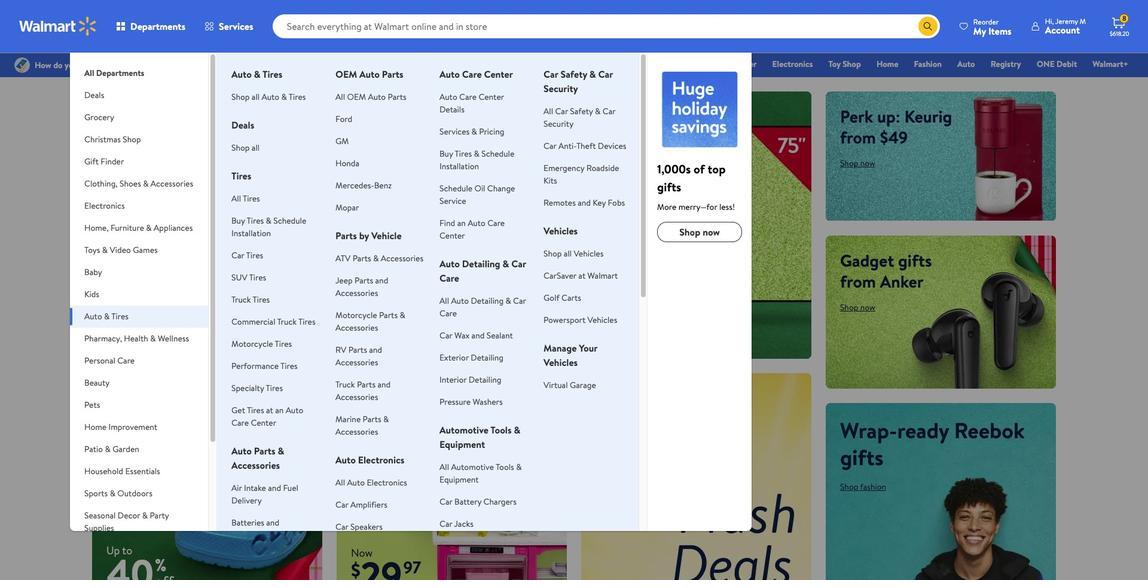 Task type: describe. For each thing, give the bounding box(es) containing it.
off inside select lego® sets up to 20% off
[[141, 126, 163, 149]]

up:
[[878, 105, 901, 128]]

center inside get tires at an auto care center
[[251, 417, 277, 429]]

home for home improvement
[[84, 421, 107, 433]]

care up the auto care center details
[[462, 68, 482, 81]]

personal care
[[84, 355, 135, 367]]

home for home
[[877, 58, 899, 70]]

jeep
[[336, 275, 353, 287]]

merry—for
[[679, 201, 718, 213]]

hi, jeremy m account
[[1046, 16, 1087, 37]]

home link
[[872, 57, 905, 71]]

remotes
[[544, 197, 576, 209]]

shop left gift finder link
[[683, 58, 701, 70]]

departments button
[[107, 12, 195, 41]]

perk up: keurig from $49
[[841, 105, 953, 149]]

intake
[[244, 482, 266, 494]]

car battery chargers link
[[440, 496, 517, 508]]

shop down perk
[[841, 157, 859, 169]]

decor
[[118, 510, 140, 522]]

rv
[[336, 344, 347, 356]]

& inside motorcycle parts & accessories
[[400, 309, 406, 321]]

crocs for your crew
[[107, 272, 290, 302]]

interior detailing
[[440, 374, 502, 386]]

auto inside the auto care center details
[[440, 91, 458, 103]]

shop inside dropdown button
[[123, 133, 141, 145]]

shop now for perk up: keurig from $49
[[841, 157, 876, 169]]

pets
[[84, 399, 100, 411]]

electronics up all auto electronics
[[358, 454, 405, 467]]

shop now link for crocs for your crew
[[107, 310, 142, 322]]

it's
[[351, 386, 373, 410]]

truck tires
[[232, 294, 270, 306]]

car up suv
[[232, 250, 245, 261]]

shop now for select lego® sets up to 20% off
[[107, 157, 142, 169]]

household
[[84, 466, 123, 478]]

all for shop all vehicles
[[564, 248, 572, 260]]

auto parts & accessories
[[232, 445, 284, 472]]

auto link
[[953, 57, 981, 71]]

shop now link down 'merry—for'
[[658, 222, 743, 242]]

motorcycle tires
[[232, 338, 292, 350]]

now for perk up: keurig from $49
[[861, 157, 876, 169]]

parts for marine parts & accessories
[[363, 413, 382, 425]]

shop now link for select lego® sets up to 20% off
[[107, 157, 142, 169]]

car speakers link
[[336, 521, 383, 533]]

marine parts & accessories link
[[336, 413, 389, 438]]

1 vertical spatial truck
[[277, 316, 297, 328]]

mopar
[[336, 202, 359, 214]]

shop now link for perk up: keurig from $49
[[841, 157, 876, 169]]

essentials inside household essentials dropdown button
[[125, 466, 160, 478]]

auto inside auto detailing & car care
[[440, 257, 460, 270]]

all auto detailing & car care link
[[440, 295, 526, 320]]

seasonal decor & party supplies button
[[70, 505, 208, 540]]

now for crocs for your crew
[[127, 310, 142, 322]]

all inside "top gifts going fast! shop all gifts"
[[371, 238, 379, 250]]

auto inside dropdown button
[[84, 311, 102, 323]]

one
[[1037, 58, 1055, 70]]

and for air intake and fuel delivery
[[268, 482, 281, 494]]

shop left fashion
[[841, 481, 859, 493]]

emergency roadside kits link
[[544, 162, 620, 187]]

accessories for rv parts and accessories
[[336, 357, 378, 369]]

motorcycle parts & accessories link
[[336, 309, 406, 334]]

car down walmart site-wide search box
[[599, 68, 613, 81]]

car safety & car security
[[544, 68, 613, 95]]

pressure washers link
[[440, 396, 503, 408]]

walmart
[[588, 270, 618, 282]]

auto inside auto parts & accessories
[[232, 445, 252, 458]]

car left speakers on the bottom left
[[336, 521, 349, 533]]

amplifiers
[[351, 499, 388, 511]]

get
[[232, 405, 245, 416]]

& inside auto detailing & car care
[[503, 257, 509, 270]]

care inside find an auto care center
[[488, 217, 505, 229]]

pricing
[[479, 126, 505, 138]]

Search search field
[[273, 14, 941, 38]]

0 vertical spatial buy
[[440, 148, 453, 160]]

vehicles up carsaver at walmart link
[[574, 248, 604, 260]]

accessories for marine parts & accessories
[[336, 426, 378, 438]]

all tires
[[232, 193, 260, 205]]

1 horizontal spatial off
[[697, 386, 726, 416]]

deals for deals dropdown button on the left top of page
[[84, 89, 104, 101]]

beauty
[[84, 377, 110, 389]]

care inside dropdown button
[[117, 355, 135, 367]]

powersport
[[544, 314, 586, 326]]

at inside get tires at an auto care center
[[266, 405, 273, 416]]

truck parts and accessories link
[[336, 379, 391, 403]]

christmas shop for christmas shop link
[[644, 58, 701, 70]]

health
[[124, 333, 148, 345]]

car left amplifiers
[[336, 499, 349, 511]]

& inside all auto detailing & car care
[[506, 295, 511, 307]]

gift finder for gift finder link
[[717, 58, 757, 70]]

care inside auto detailing & car care
[[440, 272, 460, 285]]

an inside find an auto care center
[[458, 217, 466, 229]]

fashion
[[861, 481, 887, 493]]

shop down gadget
[[841, 301, 859, 313]]

car down car safety & car security
[[556, 105, 568, 117]]

parts down oem auto parts
[[388, 91, 407, 103]]

car inside all auto detailing & car care
[[513, 295, 526, 307]]

up
[[241, 105, 260, 128]]

security inside all car safety & car security
[[544, 118, 574, 130]]

shop up up
[[232, 91, 250, 103]]

departments inside popup button
[[130, 20, 186, 33]]

atv
[[336, 253, 351, 264]]

more
[[658, 201, 677, 213]]

select lego® sets up to 20% off
[[107, 105, 279, 149]]

finder for gift finder dropdown button
[[101, 156, 124, 168]]

electronics inside dropdown button
[[84, 200, 125, 212]]

top
[[351, 118, 425, 184]]

oil
[[475, 183, 486, 194]]

parts for rv parts and accessories
[[349, 344, 367, 356]]

0 horizontal spatial buy
[[232, 215, 245, 227]]

automotive inside automotive tools & equipment
[[440, 424, 489, 437]]

center inside find an auto care center
[[440, 230, 465, 242]]

home, furniture & appliances button
[[70, 217, 208, 239]]

search icon image
[[924, 22, 933, 31]]

walmart+
[[1093, 58, 1129, 70]]

keurig
[[905, 105, 953, 128]]

video
[[110, 244, 131, 256]]

mercedes-benz
[[336, 180, 392, 191]]

0 horizontal spatial buy tires & schedule installation
[[232, 215, 307, 239]]

tires inside get tires at an auto care center
[[247, 405, 264, 416]]

all for car safety & car security
[[544, 105, 554, 117]]

gift for gift finder link
[[717, 58, 732, 70]]

batteries
[[232, 517, 264, 529]]

reorder
[[974, 16, 1000, 27]]

parts for atv parts & accessories
[[353, 253, 371, 264]]

deals link
[[513, 57, 544, 71]]

auto care center details link
[[440, 91, 504, 115]]

gift finder link
[[712, 57, 763, 71]]

performance tires link
[[232, 360, 298, 372]]

registry
[[991, 58, 1022, 70]]

shop now for it's a barbie world!
[[351, 418, 386, 430]]

garage
[[570, 379, 596, 391]]

fashion
[[915, 58, 942, 70]]

car up devices
[[603, 105, 616, 117]]

tires inside dropdown button
[[112, 311, 129, 323]]

debit
[[1057, 58, 1078, 70]]

1 vertical spatial buy tires & schedule installation link
[[232, 215, 307, 239]]

all for shop all auto & tires
[[252, 91, 260, 103]]

shop now inside shop now link
[[680, 226, 720, 239]]

parts for auto parts & accessories
[[254, 445, 276, 458]]

up for up to 65% off
[[596, 386, 623, 416]]

fobs
[[608, 197, 625, 209]]

all automotive tools & equipment link
[[440, 461, 522, 486]]

and for car wax and sealant
[[472, 330, 485, 342]]

performance tires
[[232, 360, 298, 372]]

0 vertical spatial schedule
[[482, 148, 515, 160]]

accessories for truck parts and accessories
[[336, 391, 378, 403]]

all car safety & car security
[[544, 105, 616, 130]]

shop up "carsaver"
[[544, 248, 562, 260]]

personal
[[84, 355, 115, 367]]

from inside the gadget gifts from anker
[[841, 270, 877, 293]]

electronics left 'toy'
[[773, 58, 813, 70]]

going
[[351, 166, 467, 232]]

to for up to
[[122, 543, 132, 558]]

shop right 'toy'
[[843, 58, 862, 70]]

delivery
[[232, 495, 262, 507]]

suv
[[232, 272, 248, 284]]

and for rv parts and accessories
[[369, 344, 382, 356]]

christmas shop link
[[639, 57, 707, 71]]

shop now link for it's a barbie world!
[[351, 418, 386, 430]]

car left anti-
[[544, 140, 557, 152]]

& inside all car safety & car security
[[595, 105, 601, 117]]

marine parts & accessories
[[336, 413, 389, 438]]

all for oem auto parts
[[336, 91, 345, 103]]

to for up to 65% off
[[628, 386, 648, 416]]

car inside auto detailing & car care
[[512, 257, 526, 270]]

tools inside "all automotive tools & equipment"
[[496, 461, 515, 473]]

supplies
[[84, 522, 114, 534]]

and left key
[[578, 197, 591, 209]]

all inside "all departments" link
[[84, 67, 94, 79]]

and for jeep parts and accessories
[[376, 275, 389, 287]]

parts left by
[[336, 229, 357, 242]]

all auto electronics
[[336, 477, 408, 489]]

world!
[[441, 386, 487, 410]]

christmas for christmas shop link
[[644, 58, 681, 70]]

truck parts and accessories
[[336, 379, 391, 403]]

detailing inside all auto detailing & car care
[[471, 295, 504, 307]]

carsaver
[[544, 270, 577, 282]]

accessories for jeep parts and accessories
[[336, 287, 378, 299]]

essentials inside grocery & essentials "link"
[[593, 58, 629, 70]]

car amplifiers link
[[336, 499, 388, 511]]

shop all vehicles
[[544, 248, 604, 260]]

car left jacks
[[440, 518, 453, 530]]

vehicles up your
[[588, 314, 618, 326]]

shop down it's
[[351, 418, 369, 430]]

air intake and fuel delivery
[[232, 482, 299, 507]]

0 vertical spatial installation
[[440, 160, 479, 172]]

sealant
[[487, 330, 513, 342]]

to inside select lego® sets up to 20% off
[[264, 105, 279, 128]]

vehicles up the "shop all vehicles" link
[[544, 224, 578, 238]]

key
[[593, 197, 606, 209]]

patio & garden
[[84, 443, 139, 455]]



Task type: vqa. For each thing, say whether or not it's contained in the screenshot.


Task type: locate. For each thing, give the bounding box(es) containing it.
all
[[84, 67, 94, 79], [336, 91, 345, 103], [544, 105, 554, 117], [232, 193, 241, 205], [440, 295, 449, 307], [440, 461, 449, 473], [336, 477, 345, 489]]

and for truck parts and accessories
[[378, 379, 391, 391]]

accessories inside batteries and accessories
[[232, 530, 274, 542]]

get tires at an auto care center link
[[232, 405, 304, 429]]

parts right atv
[[353, 253, 371, 264]]

top gifts going fast! shop all gifts
[[351, 118, 570, 250]]

safety up all car safety & car security
[[561, 68, 588, 81]]

0 vertical spatial buy tires & schedule installation
[[440, 148, 515, 172]]

of
[[694, 161, 705, 177]]

0 horizontal spatial to
[[122, 543, 132, 558]]

motorcycle down jeep parts and accessories
[[336, 309, 377, 321]]

sports
[[84, 488, 108, 500]]

tools up chargers
[[496, 461, 515, 473]]

toy shop
[[829, 58, 862, 70]]

1 vertical spatial automotive
[[451, 461, 494, 473]]

security up all car safety & car security
[[544, 82, 579, 95]]

accessories inside motorcycle parts & accessories
[[336, 322, 378, 334]]

air
[[232, 482, 242, 494]]

household essentials button
[[70, 461, 208, 483]]

safety
[[561, 68, 588, 81], [570, 105, 593, 117]]

auto & tires up shop all auto & tires
[[232, 68, 283, 81]]

& inside seasonal decor & party supplies
[[142, 510, 148, 522]]

buy tires & schedule installation up the car tires at left top
[[232, 215, 307, 239]]

rv parts and accessories
[[336, 344, 382, 369]]

grocery for grocery
[[84, 111, 114, 123]]

0 vertical spatial essentials
[[593, 58, 629, 70]]

center inside the auto care center details
[[479, 91, 504, 103]]

tools
[[491, 424, 512, 437], [496, 461, 515, 473]]

parts for jeep parts and accessories
[[355, 275, 374, 287]]

clothing, shoes & accessories
[[84, 178, 193, 190]]

0 vertical spatial oem
[[336, 68, 357, 81]]

up for up to
[[107, 543, 120, 558]]

all for automotive tools & equipment
[[440, 461, 449, 473]]

detailing down car wax and sealant
[[471, 352, 504, 364]]

0 horizontal spatial deals
[[84, 89, 104, 101]]

accessories inside jeep parts and accessories
[[336, 287, 378, 299]]

1 from from the top
[[841, 126, 877, 149]]

& inside automotive tools & equipment
[[514, 424, 521, 437]]

equipment inside "all automotive tools & equipment"
[[440, 474, 479, 486]]

1 horizontal spatial to
[[264, 105, 279, 128]]

& inside car safety & car security
[[590, 68, 596, 81]]

parts right jeep
[[355, 275, 374, 287]]

$618.20
[[1111, 29, 1130, 38]]

parts left a
[[357, 379, 376, 391]]

toy shop link
[[824, 57, 867, 71]]

0 horizontal spatial motorcycle
[[232, 338, 273, 350]]

installation up oil
[[440, 160, 479, 172]]

car left wax at the left
[[440, 330, 453, 342]]

parts inside auto parts & accessories
[[254, 445, 276, 458]]

grocery & essentials
[[554, 58, 629, 70]]

furniture
[[111, 222, 144, 234]]

schedule inside schedule oil change service
[[440, 183, 473, 194]]

services for services & pricing
[[440, 126, 470, 138]]

0 horizontal spatial an
[[275, 405, 284, 416]]

detailing down auto detailing & car care
[[471, 295, 504, 307]]

find
[[440, 217, 456, 229]]

shop now up health
[[107, 310, 142, 322]]

equipment inside automotive tools & equipment
[[440, 438, 485, 451]]

gift finder inside gift finder link
[[717, 58, 757, 70]]

shop now for crocs for your crew
[[107, 310, 142, 322]]

1 vertical spatial security
[[544, 118, 574, 130]]

all down automotive tools & equipment
[[440, 461, 449, 473]]

shop now link for gadget gifts from anker
[[841, 301, 876, 313]]

all for shop all
[[252, 142, 260, 154]]

automotive down automotive tools & equipment
[[451, 461, 494, 473]]

auto inside get tires at an auto care center
[[286, 405, 304, 416]]

0 horizontal spatial buy tires & schedule installation link
[[232, 215, 307, 239]]

& inside auto parts & accessories
[[278, 445, 284, 458]]

all auto electronics link
[[336, 477, 408, 489]]

accessories down vehicle
[[381, 253, 424, 264]]

parts for motorcycle parts & accessories
[[379, 309, 398, 321]]

truck down rv parts and accessories
[[336, 379, 355, 391]]

auto care center
[[440, 68, 513, 81]]

1 horizontal spatial auto & tires
[[232, 68, 283, 81]]

and left fuel
[[268, 482, 281, 494]]

& inside marine parts & accessories
[[384, 413, 389, 425]]

auto & tires inside dropdown button
[[84, 311, 129, 323]]

exterior detailing
[[440, 352, 504, 364]]

safety inside car safety & car security
[[561, 68, 588, 81]]

0 vertical spatial security
[[544, 82, 579, 95]]

0 vertical spatial grocery
[[554, 58, 583, 70]]

interior detailing link
[[440, 374, 502, 386]]

detailing down find an auto care center link
[[462, 257, 501, 270]]

detailing for exterior
[[471, 352, 504, 364]]

ford link
[[336, 113, 353, 125]]

2 vertical spatial deals
[[232, 118, 254, 132]]

and inside air intake and fuel delivery
[[268, 482, 281, 494]]

gadget
[[841, 249, 895, 272]]

motorcycle down commercial
[[232, 338, 273, 350]]

& inside "link"
[[585, 58, 591, 70]]

all inside "all automotive tools & equipment"
[[440, 461, 449, 473]]

christmas shop button
[[70, 129, 208, 151]]

1 vertical spatial safety
[[570, 105, 593, 117]]

electronics down the auto electronics
[[367, 477, 408, 489]]

0 vertical spatial motorcycle
[[336, 309, 377, 321]]

truck inside truck parts and accessories
[[336, 379, 355, 391]]

home inside dropdown button
[[84, 421, 107, 433]]

care inside all auto detailing & car care
[[440, 308, 457, 320]]

services for services
[[219, 20, 254, 33]]

2 security from the top
[[544, 118, 574, 130]]

1 vertical spatial christmas shop
[[84, 133, 141, 145]]

gift finder button
[[70, 151, 208, 173]]

1 vertical spatial buy tires & schedule installation
[[232, 215, 307, 239]]

0 vertical spatial home
[[877, 58, 899, 70]]

2 from from the top
[[841, 270, 877, 293]]

all right by
[[371, 238, 379, 250]]

and right 'batteries'
[[266, 517, 279, 529]]

carts
[[562, 292, 582, 304]]

0 vertical spatial safety
[[561, 68, 588, 81]]

1 vertical spatial schedule
[[440, 183, 473, 194]]

grocery inside grocery dropdown button
[[84, 111, 114, 123]]

golf carts
[[544, 292, 582, 304]]

motorcycle inside motorcycle parts & accessories
[[336, 309, 377, 321]]

parts inside truck parts and accessories
[[357, 379, 376, 391]]

oem up ford link
[[347, 91, 366, 103]]

accessories inside truck parts and accessories
[[336, 391, 378, 403]]

all up "carsaver"
[[564, 248, 572, 260]]

1 horizontal spatial truck
[[277, 316, 297, 328]]

car left golf
[[513, 295, 526, 307]]

0 vertical spatial truck
[[232, 294, 251, 306]]

buy tires & schedule installation up oil
[[440, 148, 515, 172]]

toy
[[829, 58, 841, 70]]

1 vertical spatial finder
[[101, 156, 124, 168]]

finder
[[734, 58, 757, 70], [101, 156, 124, 168]]

now down a
[[371, 418, 386, 430]]

all for tires
[[232, 193, 241, 205]]

0 horizontal spatial essentials
[[125, 466, 160, 478]]

1 vertical spatial christmas
[[84, 133, 121, 145]]

all up car wax and sealant
[[440, 295, 449, 307]]

accessories inside marine parts & accessories
[[336, 426, 378, 438]]

2 horizontal spatial to
[[628, 386, 648, 416]]

deals right auto care center
[[518, 58, 538, 70]]

0 horizontal spatial services
[[219, 20, 254, 33]]

motorcycle tires link
[[232, 338, 292, 350]]

now for it's a barbie world!
[[371, 418, 386, 430]]

all inside all auto detailing & car care
[[440, 295, 449, 307]]

center down specialty tires
[[251, 417, 277, 429]]

0 horizontal spatial home
[[84, 421, 107, 433]]

2 vertical spatial schedule
[[274, 215, 307, 227]]

0 horizontal spatial gift finder
[[84, 156, 124, 168]]

1 vertical spatial grocery
[[84, 111, 114, 123]]

specialty
[[232, 382, 264, 394]]

now up shoes on the top left of the page
[[127, 157, 142, 169]]

1 vertical spatial from
[[841, 270, 877, 293]]

all
[[252, 91, 260, 103], [252, 142, 260, 154], [371, 238, 379, 250], [564, 248, 572, 260]]

all down car safety & car security
[[544, 105, 554, 117]]

services
[[219, 20, 254, 33], [440, 126, 470, 138]]

car
[[544, 68, 559, 81], [599, 68, 613, 81], [556, 105, 568, 117], [603, 105, 616, 117], [544, 140, 557, 152], [232, 250, 245, 261], [512, 257, 526, 270], [513, 295, 526, 307], [440, 330, 453, 342], [440, 496, 453, 508], [336, 499, 349, 511], [440, 518, 453, 530], [336, 521, 349, 533]]

christmas shop inside dropdown button
[[84, 133, 141, 145]]

shop up clothing,
[[107, 157, 125, 169]]

now dollar 29.97 null group
[[337, 546, 421, 580]]

gm
[[336, 135, 349, 147]]

all departments
[[84, 67, 144, 79]]

automotive tools & equipment
[[440, 424, 521, 451]]

vehicles inside manage your vehicles
[[544, 356, 578, 369]]

1 horizontal spatial essentials
[[593, 58, 629, 70]]

christmas inside dropdown button
[[84, 133, 121, 145]]

accessories inside auto parts & accessories
[[232, 459, 280, 472]]

mercedes-
[[336, 180, 374, 191]]

tools inside automotive tools & equipment
[[491, 424, 512, 437]]

finder for gift finder link
[[734, 58, 757, 70]]

powersport vehicles link
[[544, 314, 618, 326]]

shop fashion
[[841, 481, 887, 493]]

up inside group
[[107, 543, 120, 558]]

parts inside jeep parts and accessories
[[355, 275, 374, 287]]

shoes
[[120, 178, 141, 190]]

2 vertical spatial to
[[122, 543, 132, 558]]

1 vertical spatial departments
[[96, 67, 144, 79]]

now down the gadget gifts from anker
[[861, 301, 876, 313]]

2 horizontal spatial schedule
[[482, 148, 515, 160]]

wellness
[[158, 333, 189, 345]]

1 vertical spatial home
[[84, 421, 107, 433]]

grocery & essentials link
[[549, 57, 634, 71]]

it's a barbie world!
[[351, 386, 487, 410]]

0 vertical spatial from
[[841, 126, 877, 149]]

shop now
[[107, 157, 142, 169], [841, 157, 876, 169], [680, 226, 720, 239], [841, 301, 876, 313], [107, 310, 142, 322], [351, 418, 386, 430]]

buy down services & pricing at the left top
[[440, 148, 453, 160]]

motorcycle for motorcycle tires
[[232, 338, 273, 350]]

up to 40 percent off group
[[92, 543, 174, 580]]

care down samsung
[[440, 272, 460, 285]]

2 horizontal spatial truck
[[336, 379, 355, 391]]

0 vertical spatial to
[[264, 105, 279, 128]]

detailing inside auto detailing & car care
[[462, 257, 501, 270]]

gift up clothing,
[[84, 156, 99, 168]]

auto
[[958, 58, 976, 70], [232, 68, 252, 81], [360, 68, 380, 81], [440, 68, 460, 81], [262, 91, 280, 103], [368, 91, 386, 103], [440, 91, 458, 103], [468, 217, 486, 229], [440, 257, 460, 270], [451, 295, 469, 307], [84, 311, 102, 323], [286, 405, 304, 416], [232, 445, 252, 458], [336, 454, 356, 467], [347, 477, 365, 489]]

parts for truck parts and accessories
[[357, 379, 376, 391]]

all oem auto parts
[[336, 91, 407, 103]]

care up wax at the left
[[440, 308, 457, 320]]

crew
[[245, 272, 290, 302]]

0 vertical spatial auto & tires
[[232, 68, 283, 81]]

by
[[359, 229, 369, 242]]

interior
[[440, 374, 467, 386]]

1 horizontal spatial services
[[440, 126, 470, 138]]

shop down 'merry—for'
[[680, 226, 701, 239]]

car jacks
[[440, 518, 474, 530]]

gift inside gift finder dropdown button
[[84, 156, 99, 168]]

fuel
[[283, 482, 299, 494]]

shop now link down it's
[[351, 418, 386, 430]]

0 horizontal spatial off
[[141, 126, 163, 149]]

vehicles down manage
[[544, 356, 578, 369]]

car wax and sealant
[[440, 330, 513, 342]]

accessories up rv
[[336, 322, 378, 334]]

1 horizontal spatial christmas
[[644, 58, 681, 70]]

gift finder left electronics link
[[717, 58, 757, 70]]

exterior detailing link
[[440, 352, 504, 364]]

accessories for motorcycle parts & accessories
[[336, 322, 378, 334]]

items
[[989, 24, 1012, 37]]

shop now down the gadget gifts from anker
[[841, 301, 876, 313]]

finder left electronics link
[[734, 58, 757, 70]]

and inside jeep parts and accessories
[[376, 275, 389, 287]]

safety inside all car safety & car security
[[570, 105, 593, 117]]

now down 'merry—for'
[[703, 226, 720, 239]]

shop now for gadget gifts from anker
[[841, 301, 876, 313]]

an inside get tires at an auto care center
[[275, 405, 284, 416]]

1 vertical spatial an
[[275, 405, 284, 416]]

0 vertical spatial up
[[596, 386, 623, 416]]

parts down get tires at an auto care center "link"
[[254, 445, 276, 458]]

ready
[[898, 416, 950, 446]]

1 horizontal spatial grocery
[[554, 58, 583, 70]]

all inside all car safety & car security
[[544, 105, 554, 117]]

christmas for christmas shop dropdown button
[[84, 133, 121, 145]]

center up 'auto care center details' link
[[484, 68, 513, 81]]

0 horizontal spatial schedule
[[274, 215, 307, 227]]

gift finder for gift finder dropdown button
[[84, 156, 124, 168]]

account
[[1046, 23, 1081, 37]]

walmart image
[[19, 17, 97, 36]]

0 horizontal spatial christmas shop
[[84, 133, 141, 145]]

grocery for grocery & essentials
[[554, 58, 583, 70]]

0 horizontal spatial auto & tires
[[84, 311, 129, 323]]

shop now up shoes on the top left of the page
[[107, 157, 142, 169]]

detailing for interior
[[469, 374, 502, 386]]

all down up
[[252, 142, 260, 154]]

auto inside find an auto care center
[[468, 217, 486, 229]]

shop down up
[[232, 142, 250, 154]]

parts down a
[[363, 413, 382, 425]]

oem
[[336, 68, 357, 81], [347, 91, 366, 103]]

0 vertical spatial services
[[219, 20, 254, 33]]

shop all auto & tires link
[[232, 91, 306, 103]]

parts right rv
[[349, 344, 367, 356]]

shop all link
[[232, 142, 260, 154]]

shop inside "top gifts going fast! shop all gifts"
[[351, 238, 369, 250]]

0 vertical spatial departments
[[130, 20, 186, 33]]

and inside batteries and accessories
[[266, 517, 279, 529]]

1 vertical spatial at
[[266, 405, 273, 416]]

accessories down marine
[[336, 426, 378, 438]]

accessories inside dropdown button
[[151, 178, 193, 190]]

gift right christmas shop link
[[717, 58, 732, 70]]

1 vertical spatial auto & tires
[[84, 311, 129, 323]]

now for gadget gifts from anker
[[861, 301, 876, 313]]

0 vertical spatial tools
[[491, 424, 512, 437]]

emergency
[[544, 162, 585, 174]]

2 vertical spatial truck
[[336, 379, 355, 391]]

car left "carsaver"
[[512, 257, 526, 270]]

%
[[155, 554, 167, 577]]

truck for parts by vehicle
[[336, 379, 355, 391]]

tools down washers
[[491, 424, 512, 437]]

all up deals dropdown button on the left top of page
[[84, 67, 94, 79]]

car battery chargers
[[440, 496, 517, 508]]

grocery up the 20%
[[84, 111, 114, 123]]

1 horizontal spatial gift finder
[[717, 58, 757, 70]]

0 vertical spatial gift finder
[[717, 58, 757, 70]]

reorder my items
[[974, 16, 1012, 37]]

2 horizontal spatial deals
[[518, 58, 538, 70]]

1 horizontal spatial buy
[[440, 148, 453, 160]]

up down supplies on the left of page
[[107, 543, 120, 558]]

equipment up "battery"
[[440, 474, 479, 486]]

0 vertical spatial christmas shop
[[644, 58, 701, 70]]

kids
[[84, 288, 99, 300]]

1 vertical spatial equipment
[[440, 474, 479, 486]]

1 vertical spatial off
[[697, 386, 726, 416]]

gifts
[[437, 118, 529, 184], [658, 179, 682, 195], [381, 238, 398, 250], [899, 249, 933, 272], [841, 443, 884, 472]]

electronics down clothing,
[[84, 200, 125, 212]]

pharmacy, health & wellness button
[[70, 328, 208, 350]]

Walmart Site-Wide search field
[[273, 14, 941, 38]]

and inside truck parts and accessories
[[378, 379, 391, 391]]

departments up "all departments" link
[[130, 20, 186, 33]]

accessories down jeep
[[336, 287, 378, 299]]

outdoors
[[117, 488, 152, 500]]

1 horizontal spatial installation
[[440, 160, 479, 172]]

hi,
[[1046, 16, 1055, 26]]

shop left samsung
[[412, 238, 430, 250]]

services inside dropdown button
[[219, 20, 254, 33]]

one debit
[[1037, 58, 1078, 70]]

finder inside dropdown button
[[101, 156, 124, 168]]

marine
[[336, 413, 361, 425]]

0 horizontal spatial installation
[[232, 227, 271, 239]]

& inside "all automotive tools & equipment"
[[517, 461, 522, 473]]

car right deals link
[[544, 68, 559, 81]]

and inside rv parts and accessories
[[369, 344, 382, 356]]

grocery inside grocery & essentials "link"
[[554, 58, 583, 70]]

car left "battery"
[[440, 496, 453, 508]]

0 horizontal spatial christmas
[[84, 133, 121, 145]]

home left the fashion link
[[877, 58, 899, 70]]

parts inside rv parts and accessories
[[349, 344, 367, 356]]

truck right commercial
[[277, 316, 297, 328]]

up right virtual
[[596, 386, 623, 416]]

gift inside gift finder link
[[717, 58, 732, 70]]

0 vertical spatial automotive
[[440, 424, 489, 437]]

1 horizontal spatial buy tires & schedule installation link
[[440, 148, 515, 172]]

0 horizontal spatial at
[[266, 405, 273, 416]]

1 horizontal spatial gift
[[717, 58, 732, 70]]

pets button
[[70, 394, 208, 416]]

now down perk up: keurig from $49
[[861, 157, 876, 169]]

deals for deals link
[[518, 58, 538, 70]]

mopar link
[[336, 202, 359, 214]]

1 vertical spatial gift
[[84, 156, 99, 168]]

accessories inside rv parts and accessories
[[336, 357, 378, 369]]

1 equipment from the top
[[440, 438, 485, 451]]

essentials
[[593, 58, 629, 70], [125, 466, 160, 478]]

parts
[[382, 68, 404, 81], [388, 91, 407, 103], [336, 229, 357, 242], [353, 253, 371, 264], [355, 275, 374, 287], [379, 309, 398, 321], [349, 344, 367, 356], [357, 379, 376, 391], [363, 413, 382, 425], [254, 445, 276, 458]]

0 vertical spatial gift
[[717, 58, 732, 70]]

accessories down 'batteries'
[[232, 530, 274, 542]]

deals inside dropdown button
[[84, 89, 104, 101]]

truck for tires
[[232, 294, 251, 306]]

service
[[440, 195, 466, 207]]

anker
[[881, 270, 924, 293]]

1 vertical spatial motorcycle
[[232, 338, 273, 350]]

1 horizontal spatial at
[[579, 270, 586, 282]]

shop samsung
[[412, 238, 464, 250]]

gifts inside the wrap-ready reebok gifts
[[841, 443, 884, 472]]

1 security from the top
[[544, 82, 579, 95]]

1 vertical spatial tools
[[496, 461, 515, 473]]

equipment up "all automotive tools & equipment"
[[440, 438, 485, 451]]

toys & video games
[[84, 244, 158, 256]]

all for auto electronics
[[336, 477, 345, 489]]

1 vertical spatial deals
[[84, 89, 104, 101]]

christmas shop for christmas shop dropdown button
[[84, 133, 141, 145]]

now for select lego® sets up to 20% off
[[127, 157, 142, 169]]

at left walmart
[[579, 270, 586, 282]]

gift for gift finder dropdown button
[[84, 156, 99, 168]]

0 vertical spatial at
[[579, 270, 586, 282]]

gifts inside '1,000s of top gifts more merry—for less!'
[[658, 179, 682, 195]]

shop now link down the gadget gifts from anker
[[841, 301, 876, 313]]

at down specialty tires
[[266, 405, 273, 416]]

1 horizontal spatial motorcycle
[[336, 309, 377, 321]]

parts up all oem auto parts
[[382, 68, 404, 81]]

all for auto detailing & car care
[[440, 295, 449, 307]]

65%
[[654, 386, 692, 416]]

all up up
[[252, 91, 260, 103]]

1 horizontal spatial deals
[[232, 118, 254, 132]]

shop up pharmacy,
[[107, 310, 125, 322]]

baby
[[84, 266, 102, 278]]

accessories down rv
[[336, 357, 378, 369]]

clothing,
[[84, 178, 118, 190]]

1 horizontal spatial finder
[[734, 58, 757, 70]]

1 vertical spatial up
[[107, 543, 120, 558]]

from inside perk up: keurig from $49
[[841, 126, 877, 149]]

0 vertical spatial deals
[[518, 58, 538, 70]]

accessories for atv parts & accessories
[[381, 253, 424, 264]]

all up car amplifiers
[[336, 477, 345, 489]]

barbie
[[390, 386, 437, 410]]

care down get
[[232, 417, 249, 429]]

motorcycle for motorcycle parts & accessories
[[336, 309, 377, 321]]

0 vertical spatial buy tires & schedule installation link
[[440, 148, 515, 172]]

0 vertical spatial off
[[141, 126, 163, 149]]

gift finder inside gift finder dropdown button
[[84, 156, 124, 168]]

departments up deals dropdown button on the left top of page
[[96, 67, 144, 79]]

care inside the auto care center details
[[460, 91, 477, 103]]

1 vertical spatial installation
[[232, 227, 271, 239]]

1 vertical spatial buy
[[232, 215, 245, 227]]

parts inside motorcycle parts & accessories
[[379, 309, 398, 321]]

2 equipment from the top
[[440, 474, 479, 486]]

virtual garage
[[544, 379, 596, 391]]

1 horizontal spatial schedule
[[440, 183, 473, 194]]

off up gift finder dropdown button
[[141, 126, 163, 149]]

auto inside all auto detailing & car care
[[451, 295, 469, 307]]

security inside car safety & car security
[[544, 82, 579, 95]]

parts down jeep parts and accessories
[[379, 309, 398, 321]]

detailing for auto
[[462, 257, 501, 270]]

1 horizontal spatial up
[[596, 386, 623, 416]]

suv tires
[[232, 272, 266, 284]]

shop all vehicles link
[[544, 248, 604, 260]]

gm link
[[336, 135, 349, 147]]

to inside group
[[122, 543, 132, 558]]

accessories for clothing, shoes & accessories
[[151, 178, 193, 190]]

97
[[404, 556, 421, 580]]

gifts inside the gadget gifts from anker
[[899, 249, 933, 272]]

automotive inside "all automotive tools & equipment"
[[451, 461, 494, 473]]

essentials down walmart site-wide search box
[[593, 58, 629, 70]]

accessories for auto parts & accessories
[[232, 459, 280, 472]]

and down motorcycle parts & accessories
[[369, 344, 382, 356]]

shop now down it's
[[351, 418, 386, 430]]

care inside get tires at an auto care center
[[232, 417, 249, 429]]

now down "kids" dropdown button
[[127, 310, 142, 322]]

toys
[[84, 244, 100, 256]]

shop now link up health
[[107, 310, 142, 322]]

1 vertical spatial oem
[[347, 91, 366, 103]]

0 vertical spatial christmas
[[644, 58, 681, 70]]

gift finder up clothing,
[[84, 156, 124, 168]]

auto & tires image
[[658, 67, 743, 152]]



